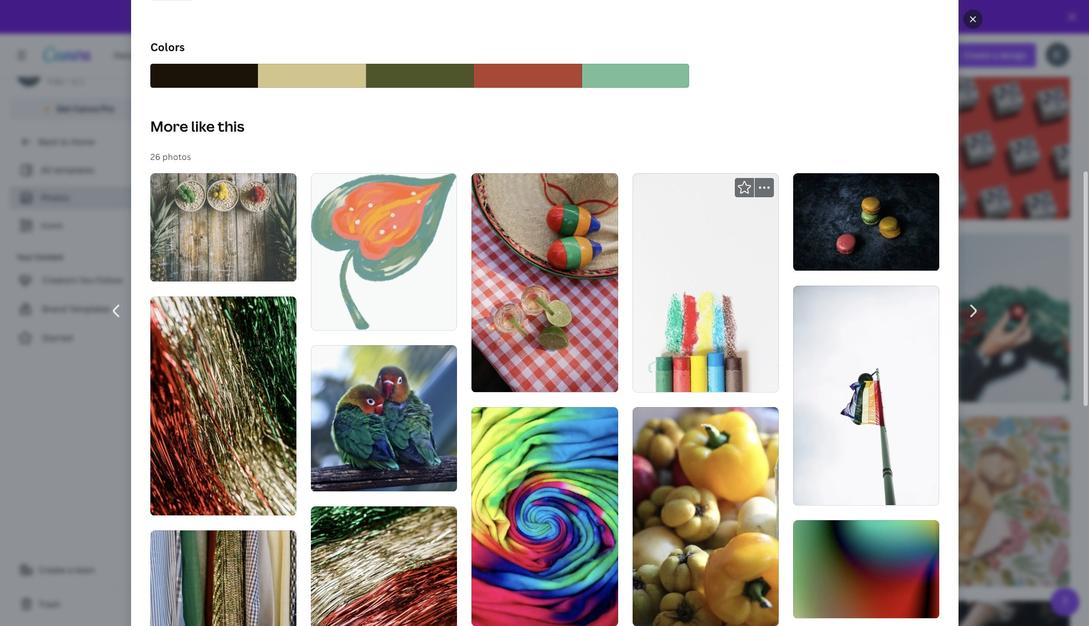 Task type: locate. For each thing, give the bounding box(es) containing it.
•
[[66, 76, 69, 87]]

assortment of fruits and vegetables image
[[689, 417, 802, 586]]

starred link
[[10, 326, 156, 350]]

content
[[35, 252, 63, 262]]

green red yellow and blue plastic toy image
[[471, 173, 618, 392]]

this
[[217, 116, 244, 136]]

create
[[38, 564, 65, 576]]

26
[[150, 151, 160, 162]]

top level navigation element
[[106, 43, 483, 67]]

back to home
[[38, 136, 95, 147]]

team
[[74, 564, 95, 576]]

back
[[38, 136, 58, 147]]

follow
[[96, 274, 123, 286]]

parks and loving sisters laying on blanket at a park image
[[166, 601, 458, 626]]

creators you follow
[[42, 274, 123, 286]]

green red yellow leaf pastel smudge image
[[311, 173, 457, 330]]

more like this
[[150, 116, 244, 136]]

green, red, yellow, blue, and brown oil pastels image
[[632, 173, 778, 392]]

green red and yellow gradient image
[[793, 520, 939, 618]]

pro
[[100, 103, 114, 114]]

icons
[[41, 220, 63, 231]]

green yellow and red bird image
[[311, 345, 457, 491]]

get
[[56, 103, 71, 114]]

None search field
[[512, 43, 872, 67]]

beagle with christmas tree headband on green background image
[[166, 417, 279, 586]]

creators you follow link
[[10, 268, 156, 292]]

hand holding christmas wreath and bal; image
[[957, 234, 1070, 403]]

brand templates link
[[10, 297, 156, 321]]

you
[[79, 274, 94, 286]]

all templates link
[[17, 159, 149, 182]]

senior couple with cute reindeer glasses image
[[434, 50, 688, 220]]

christmas gifts with decorations image
[[690, 234, 943, 403]]

your content
[[17, 252, 63, 262]]

brand
[[42, 303, 67, 315]]

personal
[[48, 63, 84, 75]]

colors
[[150, 39, 185, 54]]

trash
[[38, 598, 61, 610]]

group of students holding hands image
[[778, 601, 1070, 626]]

canva
[[73, 103, 98, 114]]

women protesting together image
[[421, 417, 674, 586]]

kid decorating christmas tree image
[[293, 417, 406, 586]]

like
[[191, 116, 214, 136]]

festive christmas table setting image
[[166, 234, 409, 403]]

26 photos
[[150, 151, 191, 162]]

family taking a christmas group photo image
[[702, 50, 815, 220]]

a
[[68, 564, 72, 576]]

light and vision glassware casting shadows image
[[472, 601, 764, 626]]

green, yellow and red tinsels image
[[150, 296, 296, 516], [311, 506, 457, 626]]

christmas gifts and decorations on red background image
[[935, 0, 1070, 36]]

create a team
[[38, 564, 95, 576]]



Task type: vqa. For each thing, say whether or not it's contained in the screenshot.
the also within the the You can also access panels for Lines & Shapes, Charts, and Tables in this tab.
no



Task type: describe. For each thing, give the bounding box(es) containing it.
yellow, red and green metallic tinsel garland image
[[423, 234, 676, 403]]

creators
[[42, 274, 77, 286]]

trash link
[[10, 592, 156, 617]]

get canva pro button
[[10, 97, 156, 120]]

icons link
[[17, 214, 149, 237]]

back to home link
[[10, 130, 156, 154]]

home
[[71, 136, 95, 147]]

person eating indian takeaway food image
[[816, 417, 1070, 586]]

photos
[[41, 192, 70, 203]]

red green and yellow textiles image
[[150, 531, 296, 626]]

1
[[80, 76, 84, 87]]

brand templates
[[42, 303, 111, 315]]

silver christmas gifts on red background image
[[957, 50, 1070, 220]]

green red yellow cactus image
[[150, 173, 296, 281]]

to
[[60, 136, 69, 147]]

yellow red and green fruits image
[[632, 407, 778, 626]]

get canva pro
[[56, 103, 114, 114]]

all templates
[[41, 164, 94, 176]]

create a team button
[[10, 558, 156, 582]]

free •
[[48, 76, 69, 87]]

christmas gift boxes image
[[830, 50, 943, 220]]

templates
[[53, 164, 94, 176]]

yellow red green and yellow buttons image
[[793, 173, 939, 271]]

free
[[48, 76, 63, 87]]

0 horizontal spatial green, yellow and red tinsels image
[[150, 296, 296, 516]]

green yellow and red textile image
[[471, 407, 618, 626]]

couple traveling with christmas gifts image
[[166, 50, 420, 220]]

all
[[41, 164, 51, 176]]

starred
[[42, 332, 73, 343]]

red green and yellow flag image
[[793, 286, 939, 505]]

your
[[17, 252, 33, 262]]

photos
[[162, 151, 191, 162]]

templates
[[69, 303, 111, 315]]

more
[[150, 116, 188, 136]]

1 horizontal spatial green, yellow and red tinsels image
[[311, 506, 457, 626]]

red christmas decorations image
[[166, 0, 470, 36]]



